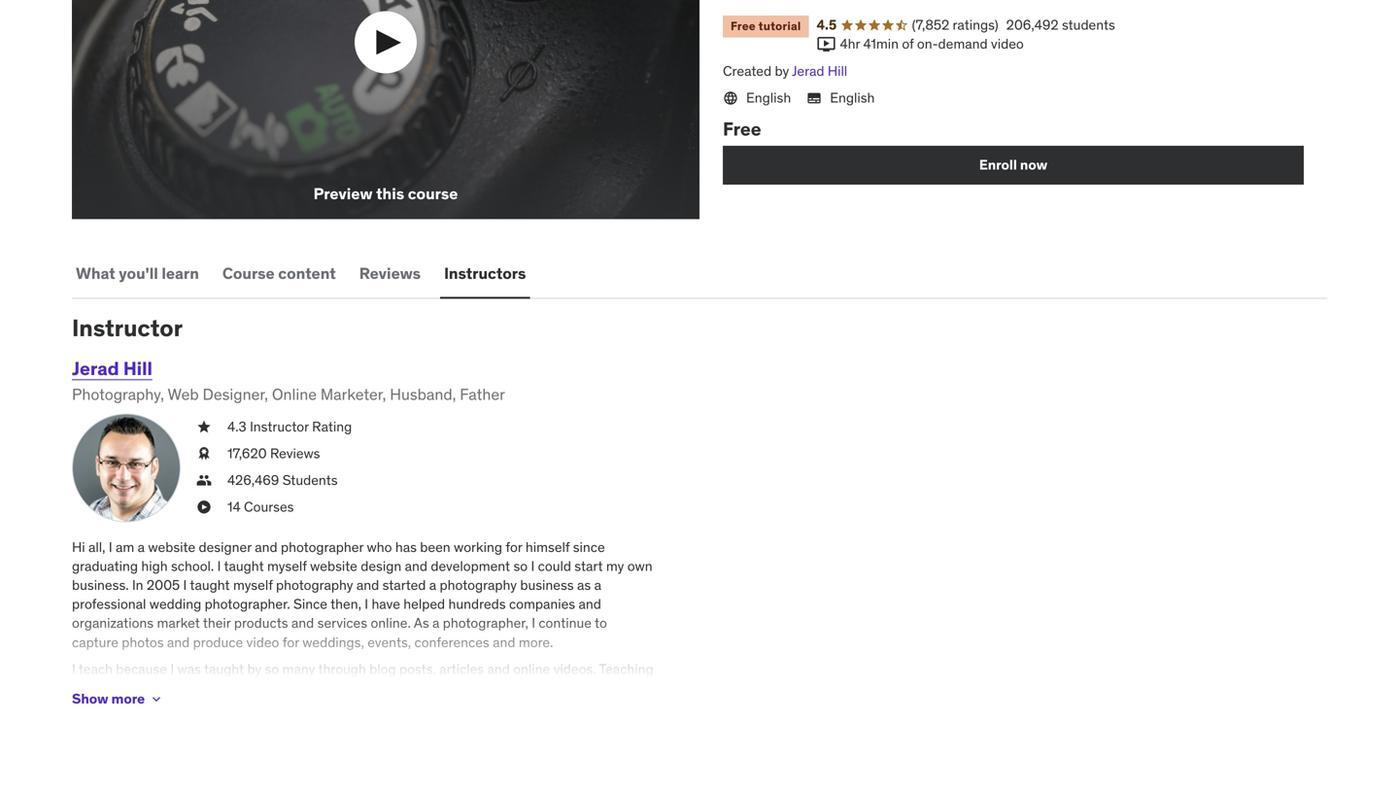 Task type: describe. For each thing, give the bounding box(es) containing it.
more
[[111, 690, 145, 707]]

be
[[493, 679, 508, 697]]

online
[[272, 384, 317, 404]]

me
[[113, 679, 132, 697]]

instructors button
[[440, 250, 530, 297]]

husband,
[[390, 384, 456, 404]]

preview
[[314, 184, 373, 204]]

(7,852
[[912, 16, 950, 34]]

4hr
[[840, 35, 860, 53]]

high
[[141, 557, 168, 575]]

i right all,
[[109, 538, 112, 556]]

and down market
[[167, 633, 190, 651]]

jerad hill photography, web designer, online marketer, husband, father
[[72, 357, 505, 404]]

design
[[361, 557, 402, 575]]

services
[[317, 614, 367, 632]]

1 vertical spatial jerad hill link
[[72, 357, 152, 380]]

2 photography from the left
[[440, 576, 517, 594]]

0 horizontal spatial to
[[135, 679, 147, 697]]

0 horizontal spatial teach
[[79, 660, 113, 678]]

i right way
[[367, 679, 370, 697]]

0 horizontal spatial because
[[116, 660, 167, 678]]

4.5
[[817, 16, 837, 34]]

i down designer
[[217, 557, 221, 575]]

17,620
[[227, 445, 267, 462]]

capture
[[72, 633, 118, 651]]

1 horizontal spatial jerad hill link
[[792, 62, 848, 80]]

1 horizontal spatial to
[[477, 679, 490, 697]]

graduating
[[72, 557, 138, 575]]

xsmall image for 426,469 students
[[196, 471, 212, 490]]

giving
[[295, 698, 332, 716]]

created by jerad hill
[[723, 62, 848, 80]]

1 horizontal spatial instructor
[[250, 418, 309, 435]]

father
[[460, 384, 505, 404]]

others
[[275, 679, 314, 697]]

give
[[151, 679, 176, 697]]

206,492 students
[[1006, 16, 1116, 34]]

continue
[[539, 614, 592, 632]]

events,
[[368, 633, 411, 651]]

and down since
[[291, 614, 314, 632]]

taught.
[[511, 679, 555, 697]]

himself
[[526, 538, 570, 556]]

produce
[[193, 633, 243, 651]]

i left was
[[170, 660, 174, 678]]

14 courses
[[227, 498, 294, 516]]

0 vertical spatial so
[[514, 557, 528, 575]]

course
[[408, 184, 458, 204]]

this
[[376, 184, 404, 204]]

4hr 41min of on-demand video
[[840, 35, 1024, 53]]

0 vertical spatial by
[[775, 62, 789, 80]]

teaching
[[599, 660, 654, 678]]

weddings,
[[302, 633, 364, 651]]

i left the could
[[531, 557, 535, 575]]

(7,852 ratings)
[[912, 16, 999, 34]]

hi all, i am a website designer and photographer who has been working for himself since graduating high school. i taught myself website design and development so i could start my own business. in 2005 i taught myself photography and started a photography business as a professional wedding photographer. since then, i have helped hundreds companies and organizations market their products and services online. as a photographer, i continue to capture photos and produce video for weddings, events, conferences and more. i teach because i was taught by so many through blog posts, articles and online videos. teaching allows me to give back and teach others the way i would have liked to be taught. many of my courses are free because i believe in giving back.
[[72, 538, 654, 716]]

206,492
[[1006, 16, 1059, 34]]

course content
[[222, 263, 336, 283]]

and up be
[[487, 660, 510, 678]]

0 horizontal spatial have
[[372, 595, 400, 613]]

photos
[[122, 633, 164, 651]]

4.3 instructor rating
[[227, 418, 352, 435]]

started
[[382, 576, 426, 594]]

closed captions image
[[807, 90, 822, 106]]

0 vertical spatial instructor
[[72, 313, 183, 342]]

1 horizontal spatial have
[[413, 679, 442, 697]]

1 horizontal spatial teach
[[238, 679, 272, 697]]

xsmall image
[[196, 498, 212, 517]]

1 vertical spatial myself
[[233, 576, 273, 594]]

course
[[222, 263, 275, 283]]

photographer,
[[443, 614, 529, 632]]

0 vertical spatial website
[[148, 538, 195, 556]]

back
[[179, 679, 208, 697]]

articles
[[439, 660, 484, 678]]

organizations
[[72, 614, 154, 632]]

426,469
[[227, 471, 279, 489]]

reviews button
[[355, 250, 425, 297]]

back.
[[335, 698, 368, 716]]

are
[[123, 698, 142, 716]]

been
[[420, 538, 451, 556]]

hill inside the jerad hill photography, web designer, online marketer, husband, father
[[123, 357, 152, 380]]

xsmall image for 17,620 reviews
[[196, 444, 212, 463]]

free
[[146, 698, 170, 716]]

conferences
[[414, 633, 490, 651]]

designer,
[[203, 384, 268, 404]]

i left believe on the bottom of the page
[[228, 698, 231, 716]]

marketer,
[[321, 384, 386, 404]]

xsmall image inside show more button
[[149, 691, 164, 707]]

in
[[281, 698, 292, 716]]

ratings)
[[953, 16, 999, 34]]

now
[[1020, 156, 1048, 173]]

hundreds
[[448, 595, 506, 613]]

am
[[116, 538, 134, 556]]

what
[[76, 263, 115, 283]]

free tutorial
[[731, 18, 801, 34]]

1 horizontal spatial video
[[991, 35, 1024, 53]]

1 vertical spatial my
[[609, 679, 627, 697]]

and down design
[[356, 576, 379, 594]]

enroll now
[[979, 156, 1048, 173]]

17,620 reviews
[[227, 445, 320, 462]]

liked
[[445, 679, 474, 697]]

has
[[395, 538, 417, 556]]

video inside hi all, i am a website designer and photographer who has been working for himself since graduating high school. i taught myself website design and development so i could start my own business. in 2005 i taught myself photography and started a photography business as a professional wedding photographer. since then, i have helped hundreds companies and organizations market their products and services online. as a photographer, i continue to capture photos and produce video for weddings, events, conferences and more. i teach because i was taught by so many through blog posts, articles and online videos. teaching allows me to give back and teach others the way i would have liked to be taught. many of my courses are free because i believe in giving back.
[[246, 633, 279, 651]]

of inside hi all, i am a website designer and photographer who has been working for himself since graduating high school. i taught myself website design and development so i could start my own business. in 2005 i taught myself photography and started a photography business as a professional wedding photographer. since then, i have helped hundreds companies and organizations market their products and services online. as a photographer, i continue to capture photos and produce video for weddings, events, conferences and more. i teach because i was taught by so many through blog posts, articles and online videos. teaching allows me to give back and teach others the way i would have liked to be taught. many of my courses are free because i believe in giving back.
[[594, 679, 605, 697]]

business
[[520, 576, 574, 594]]

posts,
[[399, 660, 436, 678]]

preview this course
[[314, 184, 458, 204]]

0 vertical spatial my
[[606, 557, 624, 575]]

online
[[513, 660, 550, 678]]

4.3
[[227, 418, 247, 435]]

school.
[[171, 557, 214, 575]]

2 english from the left
[[830, 89, 875, 107]]

course content button
[[218, 250, 340, 297]]

web
[[168, 384, 199, 404]]

and down has
[[405, 557, 428, 575]]

way
[[340, 679, 364, 697]]

jerad hill image
[[72, 413, 181, 522]]



Task type: locate. For each thing, give the bounding box(es) containing it.
and
[[255, 538, 278, 556], [405, 557, 428, 575], [356, 576, 379, 594], [579, 595, 601, 613], [291, 614, 314, 632], [167, 633, 190, 651], [493, 633, 516, 651], [487, 660, 510, 678], [212, 679, 234, 697]]

and right back
[[212, 679, 234, 697]]

0 vertical spatial video
[[991, 35, 1024, 53]]

jerad hill link
[[792, 62, 848, 80], [72, 357, 152, 380]]

show more
[[72, 690, 145, 707]]

1 horizontal spatial hill
[[828, 62, 848, 80]]

2 vertical spatial taught
[[204, 660, 244, 678]]

1 vertical spatial because
[[173, 698, 224, 716]]

1 horizontal spatial because
[[173, 698, 224, 716]]

my left own at the bottom left of page
[[606, 557, 624, 575]]

because
[[116, 660, 167, 678], [173, 698, 224, 716]]

0 vertical spatial jerad
[[792, 62, 825, 80]]

0 horizontal spatial for
[[283, 633, 299, 651]]

0 horizontal spatial jerad hill link
[[72, 357, 152, 380]]

jerad hill link up photography,
[[72, 357, 152, 380]]

photography up hundreds
[[440, 576, 517, 594]]

1 horizontal spatial reviews
[[359, 263, 421, 283]]

taught
[[224, 557, 264, 575], [190, 576, 230, 594], [204, 660, 244, 678]]

1 horizontal spatial by
[[775, 62, 789, 80]]

of left on-
[[902, 35, 914, 53]]

xsmall image left 4.3
[[196, 417, 212, 436]]

myself up photographer.
[[233, 576, 273, 594]]

courses
[[72, 698, 120, 716]]

of
[[902, 35, 914, 53], [594, 679, 605, 697]]

then,
[[331, 595, 361, 613]]

video down the products
[[246, 633, 279, 651]]

hill up photography,
[[123, 357, 152, 380]]

reviews down the this
[[359, 263, 421, 283]]

xsmall image left 17,620
[[196, 444, 212, 463]]

0 horizontal spatial video
[[246, 633, 279, 651]]

professional
[[72, 595, 146, 613]]

1 vertical spatial reviews
[[270, 445, 320, 462]]

have up online.
[[372, 595, 400, 613]]

0 vertical spatial because
[[116, 660, 167, 678]]

hill down "small" icon
[[828, 62, 848, 80]]

because down back
[[173, 698, 224, 716]]

many
[[282, 660, 315, 678]]

since
[[573, 538, 605, 556]]

xsmall image
[[196, 417, 212, 436], [196, 444, 212, 463], [196, 471, 212, 490], [149, 691, 164, 707]]

myself
[[267, 557, 307, 575], [233, 576, 273, 594]]

learn
[[162, 263, 199, 283]]

so left many
[[265, 660, 279, 678]]

0 vertical spatial taught
[[224, 557, 264, 575]]

free left tutorial
[[731, 18, 756, 34]]

2005
[[147, 576, 180, 594]]

free for free tutorial
[[731, 18, 756, 34]]

website
[[148, 538, 195, 556], [310, 557, 358, 575]]

1 vertical spatial jerad
[[72, 357, 119, 380]]

would
[[374, 679, 410, 697]]

reviews
[[359, 263, 421, 283], [270, 445, 320, 462]]

start
[[575, 557, 603, 575]]

1 horizontal spatial of
[[902, 35, 914, 53]]

all,
[[88, 538, 105, 556]]

photography
[[276, 576, 353, 594], [440, 576, 517, 594]]

1 horizontal spatial so
[[514, 557, 528, 575]]

1 vertical spatial so
[[265, 660, 279, 678]]

own
[[628, 557, 653, 575]]

1 vertical spatial website
[[310, 557, 358, 575]]

1 horizontal spatial english
[[830, 89, 875, 107]]

the
[[317, 679, 337, 697]]

companies
[[509, 595, 575, 613]]

so up business
[[514, 557, 528, 575]]

to left be
[[477, 679, 490, 697]]

0 vertical spatial myself
[[267, 557, 307, 575]]

course language image
[[723, 91, 739, 106]]

jerad hill link down "small" icon
[[792, 62, 848, 80]]

through
[[318, 660, 366, 678]]

on-
[[917, 35, 938, 53]]

by inside hi all, i am a website designer and photographer who has been working for himself since graduating high school. i taught myself website design and development so i could start my own business. in 2005 i taught myself photography and started a photography business as a professional wedding photographer. since then, i have helped hundreds companies and organizations market their products and services online. as a photographer, i continue to capture photos and produce video for weddings, events, conferences and more. i teach because i was taught by so many through blog posts, articles and online videos. teaching allows me to give back and teach others the way i would have liked to be taught. many of my courses are free because i believe in giving back.
[[247, 660, 262, 678]]

1 vertical spatial of
[[594, 679, 605, 697]]

enroll now button
[[723, 146, 1304, 184]]

1 horizontal spatial photography
[[440, 576, 517, 594]]

photographer
[[281, 538, 364, 556]]

my down teaching
[[609, 679, 627, 697]]

0 horizontal spatial by
[[247, 660, 262, 678]]

for left himself
[[506, 538, 522, 556]]

i up allows
[[72, 660, 76, 678]]

free down course language icon
[[723, 117, 762, 140]]

free for free
[[723, 117, 762, 140]]

and down photographer,
[[493, 633, 516, 651]]

english
[[746, 89, 791, 107], [830, 89, 875, 107]]

1 horizontal spatial jerad
[[792, 62, 825, 80]]

jerad up the closed captions 'icon' at the top
[[792, 62, 825, 80]]

by right "created"
[[775, 62, 789, 80]]

blog
[[369, 660, 396, 678]]

xsmall image for 4.3 instructor rating
[[196, 417, 212, 436]]

video down 206,492
[[991, 35, 1024, 53]]

0 vertical spatial hill
[[828, 62, 848, 80]]

show more button
[[72, 680, 164, 719]]

believe
[[234, 698, 278, 716]]

and down courses at the left bottom of page
[[255, 538, 278, 556]]

created
[[723, 62, 772, 80]]

students
[[283, 471, 338, 489]]

allows
[[72, 679, 110, 697]]

1 vertical spatial have
[[413, 679, 442, 697]]

0 horizontal spatial reviews
[[270, 445, 320, 462]]

1 photography from the left
[[276, 576, 353, 594]]

2 horizontal spatial to
[[595, 614, 607, 632]]

website down photographer
[[310, 557, 358, 575]]

instructor
[[72, 313, 183, 342], [250, 418, 309, 435]]

1 vertical spatial instructor
[[250, 418, 309, 435]]

0 vertical spatial jerad hill link
[[792, 62, 848, 80]]

taught down the school. in the left bottom of the page
[[190, 576, 230, 594]]

xsmall image up xsmall image
[[196, 471, 212, 490]]

0 vertical spatial of
[[902, 35, 914, 53]]

english right the closed captions 'icon' at the top
[[830, 89, 875, 107]]

reviews inside button
[[359, 263, 421, 283]]

0 vertical spatial free
[[731, 18, 756, 34]]

so
[[514, 557, 528, 575], [265, 660, 279, 678]]

0 vertical spatial have
[[372, 595, 400, 613]]

reviews down 4.3 instructor rating
[[270, 445, 320, 462]]

small image
[[817, 35, 836, 54]]

0 horizontal spatial of
[[594, 679, 605, 697]]

1 english from the left
[[746, 89, 791, 107]]

wedding
[[149, 595, 201, 613]]

0 horizontal spatial english
[[746, 89, 791, 107]]

taught down designer
[[224, 557, 264, 575]]

my
[[606, 557, 624, 575], [609, 679, 627, 697]]

what you'll learn button
[[72, 250, 203, 297]]

to right the continue
[[595, 614, 607, 632]]

0 horizontal spatial instructor
[[72, 313, 183, 342]]

1 vertical spatial taught
[[190, 576, 230, 594]]

0 horizontal spatial photography
[[276, 576, 353, 594]]

photography,
[[72, 384, 164, 404]]

by up believe on the bottom of the page
[[247, 660, 262, 678]]

video
[[991, 35, 1024, 53], [246, 633, 279, 651]]

have down posts,
[[413, 679, 442, 697]]

41min
[[864, 35, 899, 53]]

products
[[234, 614, 288, 632]]

website up high
[[148, 538, 195, 556]]

online.
[[371, 614, 411, 632]]

taught down the produce
[[204, 660, 244, 678]]

could
[[538, 557, 571, 575]]

i right 'then,'
[[365, 595, 368, 613]]

market
[[157, 614, 200, 632]]

426,469 students
[[227, 471, 338, 489]]

i down the school. in the left bottom of the page
[[183, 576, 187, 594]]

preview this course button
[[72, 0, 700, 219]]

0 vertical spatial teach
[[79, 660, 113, 678]]

xsmall image right are on the left
[[149, 691, 164, 707]]

teach
[[79, 660, 113, 678], [238, 679, 272, 697]]

of right many
[[594, 679, 605, 697]]

teach up believe on the bottom of the page
[[238, 679, 272, 697]]

1 vertical spatial for
[[283, 633, 299, 651]]

for up many
[[283, 633, 299, 651]]

english down created by jerad hill
[[746, 89, 791, 107]]

0 horizontal spatial website
[[148, 538, 195, 556]]

to
[[595, 614, 607, 632], [135, 679, 147, 697], [477, 679, 490, 697]]

enroll
[[979, 156, 1017, 173]]

1 horizontal spatial for
[[506, 538, 522, 556]]

their
[[203, 614, 231, 632]]

you'll
[[119, 263, 158, 283]]

instructor up 17,620 reviews
[[250, 418, 309, 435]]

0 vertical spatial for
[[506, 538, 522, 556]]

since
[[294, 595, 327, 613]]

for
[[506, 538, 522, 556], [283, 633, 299, 651]]

1 vertical spatial free
[[723, 117, 762, 140]]

instructors
[[444, 263, 526, 283]]

photographer.
[[205, 595, 290, 613]]

instructor down what you'll learn button at the left top of the page
[[72, 313, 183, 342]]

students
[[1062, 16, 1116, 34]]

photography up since
[[276, 576, 353, 594]]

i up more.
[[532, 614, 535, 632]]

videos.
[[554, 660, 596, 678]]

teach up allows
[[79, 660, 113, 678]]

0 vertical spatial reviews
[[359, 263, 421, 283]]

and down as
[[579, 595, 601, 613]]

0 horizontal spatial so
[[265, 660, 279, 678]]

0 horizontal spatial hill
[[123, 357, 152, 380]]

jerad inside the jerad hill photography, web designer, online marketer, husband, father
[[72, 357, 119, 380]]

myself down photographer
[[267, 557, 307, 575]]

1 vertical spatial teach
[[238, 679, 272, 697]]

1 horizontal spatial website
[[310, 557, 358, 575]]

jerad up photography,
[[72, 357, 119, 380]]

1 vertical spatial hill
[[123, 357, 152, 380]]

0 horizontal spatial jerad
[[72, 357, 119, 380]]

1 vertical spatial video
[[246, 633, 279, 651]]

to right me
[[135, 679, 147, 697]]

by
[[775, 62, 789, 80], [247, 660, 262, 678]]

was
[[177, 660, 201, 678]]

1 vertical spatial by
[[247, 660, 262, 678]]

in
[[132, 576, 143, 594]]

because down photos
[[116, 660, 167, 678]]

tutorial
[[759, 18, 801, 34]]

demand
[[938, 35, 988, 53]]

14
[[227, 498, 241, 516]]

working
[[454, 538, 502, 556]]



Task type: vqa. For each thing, say whether or not it's contained in the screenshot.
the right English
yes



